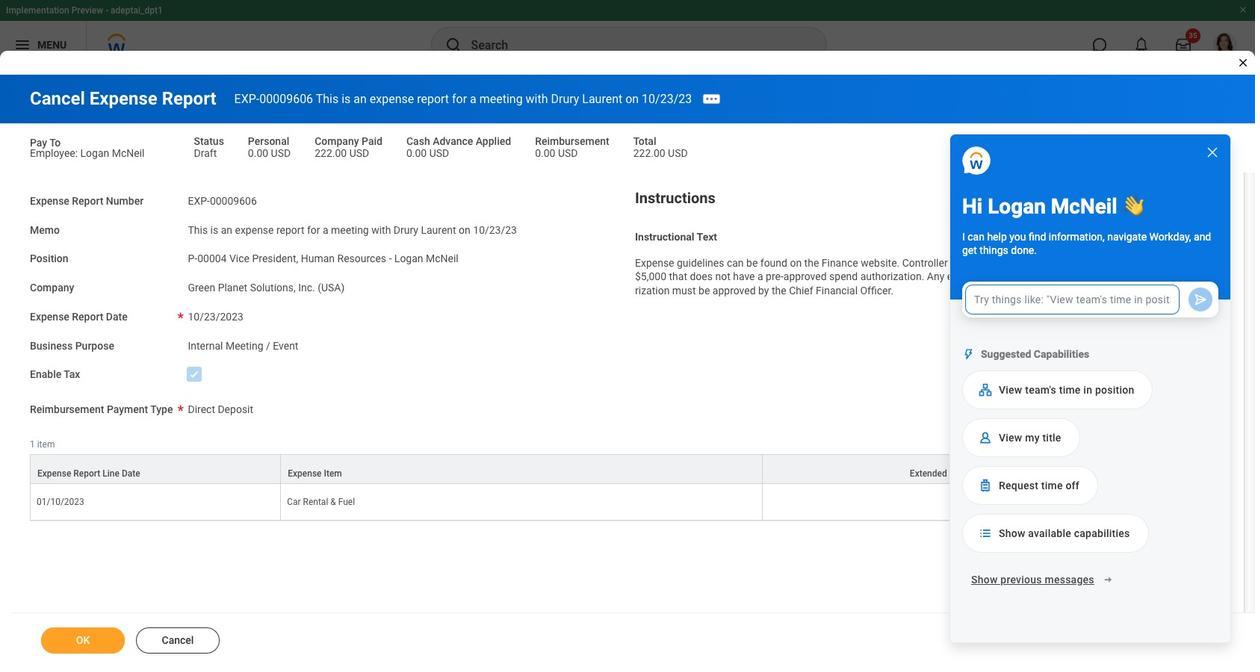 Task type: vqa. For each thing, say whether or not it's contained in the screenshot.
Select To Filter Grid Data image at the right of page
no



Task type: describe. For each thing, give the bounding box(es) containing it.
expense for expense guidelines can be found on the finance website. controller approval is required for any expense report greater than $5,000 that does not have a pre-approved spend authorization. any expense reports that exceed the pre-approved spend autho rization must be approved by the chief financial officer.
[[635, 257, 675, 269]]

report up status
[[162, 88, 217, 109]]

0 vertical spatial is
[[342, 92, 351, 106]]

hi logan mcneil 👋
[[963, 194, 1144, 219]]

1 spend from the left
[[830, 271, 858, 283]]

expense for expense item
[[288, 469, 322, 479]]

reimbursement payment type
[[30, 403, 173, 415]]

reports
[[989, 271, 1023, 283]]

payment
[[107, 403, 148, 415]]

request
[[1000, 480, 1039, 492]]

/
[[266, 340, 270, 352]]

2 horizontal spatial approved
[[1117, 271, 1160, 283]]

1 vertical spatial on
[[459, 224, 471, 236]]

close cancel expense report image
[[1238, 57, 1250, 69]]

1 pre- from the left
[[766, 271, 784, 283]]

$5,000
[[635, 271, 667, 283]]

tax
[[64, 369, 80, 381]]

direct deposit
[[188, 403, 253, 415]]

approval
[[951, 257, 991, 269]]

00004
[[197, 253, 227, 265]]

exp- for exp-00009606 this is an expense report for a meeting with drury laurent on 10/23/23
[[234, 92, 260, 106]]

222.00 inside company paid 222.00 usd
[[315, 147, 347, 159]]

resources
[[338, 253, 387, 265]]

personal
[[248, 135, 290, 147]]

position
[[1096, 384, 1135, 396]]

cancel button
[[136, 628, 220, 654]]

item
[[37, 440, 55, 450]]

i
[[963, 231, 966, 243]]

show previous messages
[[972, 574, 1095, 586]]

0 vertical spatial 10/23/23
[[642, 92, 692, 106]]

authorization.
[[861, 271, 925, 283]]

meeting
[[226, 340, 264, 352]]

arrow right small image
[[1101, 572, 1116, 587]]

deposit
[[218, 403, 253, 415]]

1 vertical spatial 10/23/23
[[473, 224, 517, 236]]

in
[[1084, 384, 1093, 396]]

view my title button
[[963, 418, 1081, 457]]

cash advance applied 0.00 usd
[[407, 135, 512, 159]]

user image
[[979, 430, 994, 445]]

0 horizontal spatial with
[[372, 224, 391, 236]]

greater
[[1152, 257, 1185, 269]]

implementation preview -   adeptai_dpt1
[[6, 5, 163, 16]]

enable tax
[[30, 369, 80, 381]]

instructions group
[[635, 186, 1226, 312]]

advance
[[433, 135, 474, 147]]

status
[[194, 135, 224, 147]]

1 horizontal spatial for
[[452, 92, 467, 106]]

implementation preview -   adeptai_dpt1 banner
[[0, 0, 1256, 69]]

- inside banner
[[106, 5, 108, 16]]

0 vertical spatial be
[[747, 257, 758, 269]]

preview
[[72, 5, 103, 16]]

ok
[[76, 635, 90, 647]]

autho
[[1194, 271, 1223, 283]]

view team's time in position button
[[963, 371, 1154, 410]]

1 horizontal spatial approved
[[784, 271, 827, 283]]

(usa)
[[318, 282, 345, 294]]

workday assistant image
[[1184, 611, 1232, 644]]

1 horizontal spatial with
[[526, 92, 548, 106]]

business purpose
[[30, 340, 114, 352]]

internal meeting / event element
[[188, 337, 299, 352]]

my
[[1026, 432, 1040, 444]]

cancel expense report dialog
[[0, 0, 1256, 668]]

direct
[[188, 403, 215, 415]]

does
[[690, 271, 713, 283]]

off
[[1066, 480, 1080, 492]]

personal 0.00 usd
[[248, 135, 291, 159]]

show available capabilities
[[1000, 528, 1131, 540]]

draft
[[194, 147, 217, 159]]

expense for expense report date
[[30, 311, 69, 323]]

implementation
[[6, 5, 69, 16]]

0.00 for reimbursement 0.00 usd
[[535, 147, 556, 159]]

&
[[331, 497, 336, 508]]

company paid 222.00 usd
[[315, 135, 383, 159]]

expense for expense report number
[[30, 195, 69, 207]]

00009606 for exp-00009606 this is an expense report for a meeting with drury laurent on 10/23/23
[[260, 92, 313, 106]]

1 horizontal spatial mcneil
[[426, 253, 459, 265]]

title
[[1043, 432, 1062, 444]]

1 vertical spatial drury
[[394, 224, 419, 236]]

instructions
[[635, 189, 716, 207]]

1 item
[[30, 440, 55, 450]]

usd element
[[995, 494, 1012, 508]]

cash
[[407, 135, 430, 147]]

0 horizontal spatial laurent
[[421, 224, 457, 236]]

by
[[759, 285, 770, 297]]

logan for employee:
[[80, 147, 109, 159]]

reimbursement for payment
[[30, 403, 104, 415]]

usd inside cash advance applied 0.00 usd
[[430, 147, 449, 159]]

0.00 inside cash advance applied 0.00 usd
[[407, 147, 427, 159]]

report for number
[[72, 195, 103, 207]]

suggested
[[982, 348, 1032, 360]]

expense report date element
[[188, 302, 244, 324]]

employee: logan mcneil
[[30, 147, 145, 159]]

1 that from the left
[[669, 271, 688, 283]]

report for line
[[73, 469, 100, 479]]

1 horizontal spatial on
[[626, 92, 639, 106]]

is inside expense guidelines can be found on the finance website. controller approval is required for any expense report greater than $5,000 that does not have a pre-approved spend authorization. any expense reports that exceed the pre-approved spend autho rization must be approved by the chief financial officer.
[[994, 257, 1002, 269]]

direct deposit element
[[188, 400, 253, 415]]

total 222.00 usd
[[634, 135, 688, 159]]

for inside expense guidelines can be found on the finance website. controller approval is required for any expense report greater than $5,000 that does not have a pre-approved spend authorization. any expense reports that exceed the pre-approved spend autho rization must be approved by the chief financial officer.
[[1045, 257, 1058, 269]]

show previous messages button
[[963, 565, 1122, 595]]

extended amount button
[[763, 456, 988, 484]]

2 vertical spatial logan
[[395, 253, 424, 265]]

0 horizontal spatial for
[[307, 224, 320, 236]]

status draft
[[194, 135, 224, 159]]

instructions button
[[635, 189, 716, 207]]

have
[[734, 271, 755, 283]]

purpose
[[75, 340, 114, 352]]

- inside cancel expense report main content
[[389, 253, 392, 265]]

1 vertical spatial is
[[211, 224, 218, 236]]

required
[[1004, 257, 1042, 269]]

task timeoff image
[[979, 478, 994, 493]]

send image
[[1194, 292, 1209, 307]]

1 vertical spatial an
[[221, 224, 233, 236]]

0 horizontal spatial the
[[772, 285, 787, 297]]

mcneil for employee: logan mcneil
[[112, 147, 145, 159]]

can inside expense guidelines can be found on the finance website. controller approval is required for any expense report greater than $5,000 that does not have a pre-approved spend authorization. any expense reports that exceed the pre-approved spend autho rization must be approved by the chief financial officer.
[[727, 257, 744, 269]]

cancel expense report
[[30, 88, 217, 109]]

expense down i can help you find information, navigate workday, and get things done.
[[1080, 257, 1119, 269]]

help
[[988, 231, 1008, 243]]

rental
[[303, 497, 328, 508]]

chief
[[790, 285, 814, 297]]

line
[[103, 469, 120, 479]]

time inside button
[[1060, 384, 1082, 396]]

view for view team's time in position
[[1000, 384, 1023, 396]]

1 horizontal spatial the
[[805, 257, 820, 269]]

position
[[30, 253, 68, 265]]

view team's time in position
[[1000, 384, 1135, 396]]

applied
[[476, 135, 512, 147]]

usd inside total 222.00 usd
[[668, 147, 688, 159]]

expense report line date button
[[31, 456, 281, 484]]

total
[[634, 135, 657, 147]]

p-00004 vice president, human resources - logan mcneil element
[[188, 250, 459, 265]]

0 horizontal spatial report
[[277, 224, 305, 236]]

capabilities
[[1035, 348, 1090, 360]]

notifications large image
[[1135, 37, 1150, 52]]

things
[[980, 245, 1009, 257]]

navigate
[[1108, 231, 1148, 243]]

0 vertical spatial laurent
[[583, 92, 623, 106]]

row containing expense report line date
[[30, 455, 1215, 485]]

1 vertical spatial the
[[1082, 271, 1097, 283]]

expense report number element
[[188, 186, 257, 208]]

222.00 inside total 222.00 usd
[[634, 147, 666, 159]]

paid
[[362, 135, 383, 147]]

green planet solutions, inc. (usa) element
[[188, 279, 345, 294]]

0 horizontal spatial a
[[323, 224, 329, 236]]

report for date
[[72, 311, 103, 323]]

item
[[324, 469, 342, 479]]

cancel expense report main content
[[0, 75, 1256, 668]]

cancel for cancel
[[162, 635, 194, 647]]

vice
[[229, 253, 250, 265]]



Task type: locate. For each thing, give the bounding box(es) containing it.
cancel inside button
[[162, 635, 194, 647]]

0 vertical spatial -
[[106, 5, 108, 16]]

0 horizontal spatial company
[[30, 282, 74, 294]]

company for company paid 222.00 usd
[[315, 135, 359, 147]]

01/10/2023
[[37, 497, 84, 508]]

0 horizontal spatial 0.00
[[248, 147, 268, 159]]

team's
[[1026, 384, 1057, 396]]

222.00
[[315, 147, 347, 159], [634, 147, 666, 159]]

pre- down i can help you find information, navigate workday, and get things done.
[[1099, 271, 1117, 283]]

reimbursement left total
[[535, 135, 610, 147]]

finance
[[822, 257, 859, 269]]

0 horizontal spatial meeting
[[331, 224, 369, 236]]

approved
[[784, 271, 827, 283], [1117, 271, 1160, 283], [713, 285, 756, 297]]

2 row from the top
[[30, 485, 1215, 521]]

1 horizontal spatial 222.00
[[634, 147, 666, 159]]

internal meeting / event
[[188, 340, 299, 352]]

3 0.00 from the left
[[535, 147, 556, 159]]

green planet solutions, inc. (usa)
[[188, 282, 345, 294]]

1 horizontal spatial report
[[417, 92, 449, 106]]

view inside view my title button
[[1000, 432, 1023, 444]]

report up purpose
[[72, 311, 103, 323]]

0 vertical spatial show
[[1000, 528, 1026, 540]]

a inside expense guidelines can be found on the finance website. controller approval is required for any expense report greater than $5,000 that does not have a pre-approved spend authorization. any expense reports that exceed the pre-approved spend autho rization must be approved by the chief financial officer.
[[758, 271, 764, 283]]

1 vertical spatial can
[[727, 257, 744, 269]]

1 vertical spatial this
[[188, 224, 208, 236]]

-
[[106, 5, 108, 16], [389, 253, 392, 265]]

website.
[[861, 257, 900, 269]]

number
[[106, 195, 144, 207]]

view
[[1000, 384, 1023, 396], [1000, 432, 1023, 444]]

0 vertical spatial 00009606
[[260, 92, 313, 106]]

1 vertical spatial report
[[277, 224, 305, 236]]

view for view my title
[[1000, 432, 1023, 444]]

expense down approval
[[948, 271, 987, 283]]

on
[[626, 92, 639, 106], [459, 224, 471, 236], [791, 257, 802, 269]]

0 horizontal spatial an
[[221, 224, 233, 236]]

1 vertical spatial be
[[699, 285, 710, 297]]

information,
[[1049, 231, 1106, 243]]

222.00 up instructions button
[[634, 147, 666, 159]]

meeting up applied
[[480, 92, 523, 106]]

the right exceed
[[1082, 271, 1097, 283]]

company inside company paid 222.00 usd
[[315, 135, 359, 147]]

0 horizontal spatial spend
[[830, 271, 858, 283]]

mcneil
[[112, 147, 145, 159], [1052, 194, 1118, 219], [426, 253, 459, 265]]

1 vertical spatial view
[[1000, 432, 1023, 444]]

exp- up personal
[[234, 92, 260, 106]]

workday,
[[1150, 231, 1192, 243]]

exp- inside expense report number element
[[188, 195, 210, 207]]

spend down finance
[[830, 271, 858, 283]]

2 horizontal spatial report
[[1121, 257, 1149, 269]]

0 horizontal spatial approved
[[713, 285, 756, 297]]

mcneil inside 'workday assistant' region
[[1052, 194, 1118, 219]]

mcneil for hi logan mcneil 👋
[[1052, 194, 1118, 219]]

0 vertical spatial a
[[470, 92, 477, 106]]

1 vertical spatial cancel
[[162, 635, 194, 647]]

logan inside 'workday assistant' region
[[988, 194, 1047, 219]]

2 horizontal spatial 0.00
[[535, 147, 556, 159]]

that up must
[[669, 271, 688, 283]]

the left finance
[[805, 257, 820, 269]]

1 horizontal spatial cancel
[[162, 635, 194, 647]]

reimbursement down tax
[[30, 403, 104, 415]]

0 vertical spatial drury
[[551, 92, 580, 106]]

expense for expense report line date
[[37, 469, 71, 479]]

0 horizontal spatial pre-
[[766, 271, 784, 283]]

1 horizontal spatial exp-
[[234, 92, 260, 106]]

report up cash
[[417, 92, 449, 106]]

exp-00009606 this is an expense report for a meeting with drury laurent on 10/23/23 element
[[234, 92, 692, 106]]

approved down greater
[[1117, 271, 1160, 283]]

a up p-00004 vice president, human resources - logan mcneil element
[[323, 224, 329, 236]]

for up advance
[[452, 92, 467, 106]]

reimbursement 0.00 usd
[[535, 135, 610, 159]]

prompts image
[[979, 526, 994, 541]]

text
[[697, 231, 718, 243]]

this is an expense report for a meeting with drury laurent on 10/23/23
[[188, 224, 517, 236]]

usd inside 'row'
[[995, 497, 1012, 508]]

time
[[1060, 384, 1082, 396], [1042, 480, 1064, 492]]

find
[[1029, 231, 1047, 243]]

0.00
[[248, 147, 268, 159], [407, 147, 427, 159], [535, 147, 556, 159]]

2 vertical spatial mcneil
[[426, 253, 459, 265]]

found
[[761, 257, 788, 269]]

1 view from the top
[[1000, 384, 1023, 396]]

logan right 'resources'
[[395, 253, 424, 265]]

profile logan mcneil element
[[1205, 28, 1247, 61]]

with up 'resources'
[[372, 224, 391, 236]]

type
[[151, 403, 173, 415]]

on inside expense guidelines can be found on the finance website. controller approval is required for any expense report greater than $5,000 that does not have a pre-approved spend authorization. any expense reports that exceed the pre-approved spend autho rization must be approved by the chief financial officer.
[[791, 257, 802, 269]]

1 row from the top
[[30, 455, 1215, 485]]

1 horizontal spatial a
[[470, 92, 477, 106]]

date inside popup button
[[122, 469, 140, 479]]

messages
[[1046, 574, 1095, 586]]

solutions,
[[250, 282, 296, 294]]

a up applied
[[470, 92, 477, 106]]

is up '00004'
[[211, 224, 218, 236]]

be up the have
[[747, 257, 758, 269]]

financial
[[816, 285, 858, 297]]

1 horizontal spatial 00009606
[[260, 92, 313, 106]]

expense inside 'popup button'
[[288, 469, 322, 479]]

0 horizontal spatial 10/23/23
[[473, 224, 517, 236]]

1 horizontal spatial spend
[[1163, 271, 1191, 283]]

approved down the have
[[713, 285, 756, 297]]

0 horizontal spatial -
[[106, 5, 108, 16]]

search image
[[444, 36, 462, 54]]

you
[[1010, 231, 1027, 243]]

to
[[50, 137, 61, 149]]

that
[[669, 271, 688, 283], [1025, 271, 1044, 283]]

pay to
[[30, 137, 61, 149]]

view right view team icon
[[1000, 384, 1023, 396]]

0 vertical spatial logan
[[80, 147, 109, 159]]

Try things like: "View team's time in position" text field
[[966, 285, 1180, 315]]

date up purpose
[[106, 311, 128, 323]]

1 horizontal spatial 0.00
[[407, 147, 427, 159]]

logan up "you"
[[988, 194, 1047, 219]]

2 vertical spatial report
[[1121, 257, 1149, 269]]

2 pre- from the left
[[1099, 271, 1117, 283]]

2 horizontal spatial is
[[994, 257, 1002, 269]]

0 vertical spatial date
[[106, 311, 128, 323]]

row
[[30, 455, 1215, 485], [30, 485, 1215, 521]]

logan for hi
[[988, 194, 1047, 219]]

view left my
[[1000, 432, 1023, 444]]

human
[[301, 253, 335, 265]]

0 horizontal spatial reimbursement
[[30, 403, 104, 415]]

company for company
[[30, 282, 74, 294]]

car
[[287, 497, 301, 508]]

view team image
[[979, 383, 994, 398]]

0.00 for personal 0.00 usd
[[248, 147, 268, 159]]

controller
[[903, 257, 948, 269]]

2 horizontal spatial logan
[[988, 194, 1047, 219]]

usd inside company paid 222.00 usd
[[350, 147, 369, 159]]

show left the previous on the bottom of the page
[[972, 574, 998, 586]]

expense up the employee: logan mcneil element
[[90, 88, 158, 109]]

1 vertical spatial time
[[1042, 480, 1064, 492]]

bolt image
[[963, 348, 976, 361]]

planet
[[218, 282, 248, 294]]

0 horizontal spatial that
[[669, 271, 688, 283]]

0 vertical spatial time
[[1060, 384, 1082, 396]]

be down does
[[699, 285, 710, 297]]

0 horizontal spatial is
[[211, 224, 218, 236]]

can inside i can help you find information, navigate workday, and get things done.
[[968, 231, 985, 243]]

- right preview
[[106, 5, 108, 16]]

expense up memo
[[30, 195, 69, 207]]

2 view from the top
[[1000, 432, 1023, 444]]

show inside button
[[972, 574, 998, 586]]

00009606 up personal
[[260, 92, 313, 106]]

not
[[716, 271, 731, 283]]

employee: logan mcneil element
[[30, 144, 145, 159]]

1 0.00 from the left
[[248, 147, 268, 159]]

ok button
[[41, 628, 125, 654]]

extended
[[910, 469, 948, 479]]

222.00 left paid
[[315, 147, 347, 159]]

1 vertical spatial with
[[372, 224, 391, 236]]

1 horizontal spatial meeting
[[480, 92, 523, 106]]

0 vertical spatial report
[[417, 92, 449, 106]]

1 horizontal spatial company
[[315, 135, 359, 147]]

0 horizontal spatial logan
[[80, 147, 109, 159]]

instructional
[[635, 231, 695, 243]]

1 vertical spatial company
[[30, 282, 74, 294]]

show for show previous messages
[[972, 574, 998, 586]]

for up p-00004 vice president, human resources - logan mcneil element
[[307, 224, 320, 236]]

reimbursement for 0.00
[[535, 135, 610, 147]]

1 horizontal spatial 10/23/23
[[642, 92, 692, 106]]

0 vertical spatial this
[[316, 92, 339, 106]]

is up company paid 222.00 usd
[[342, 92, 351, 106]]

report down navigate
[[1121, 257, 1149, 269]]

expense inside expense guidelines can be found on the finance website. controller approval is required for any expense report greater than $5,000 that does not have a pre-approved spend authorization. any expense reports that exceed the pre-approved spend autho rization must be approved by the chief financial officer.
[[635, 257, 675, 269]]

expense up the 01/10/2023
[[37, 469, 71, 479]]

1 vertical spatial show
[[972, 574, 998, 586]]

pre- down found
[[766, 271, 784, 283]]

expense up "vice"
[[235, 224, 274, 236]]

cancel for cancel expense report
[[30, 88, 85, 109]]

an down exp-00009606
[[221, 224, 233, 236]]

2 that from the left
[[1025, 271, 1044, 283]]

done.
[[1012, 245, 1038, 257]]

0 horizontal spatial 00009606
[[210, 195, 257, 207]]

0 horizontal spatial on
[[459, 224, 471, 236]]

1 vertical spatial laurent
[[421, 224, 457, 236]]

for
[[452, 92, 467, 106], [307, 224, 320, 236], [1045, 257, 1058, 269]]

00009606 down draft
[[210, 195, 257, 207]]

check small image
[[186, 365, 204, 383]]

time inside button
[[1042, 480, 1064, 492]]

amount
[[950, 469, 982, 479]]

exp-
[[234, 92, 260, 106], [188, 195, 210, 207]]

inc.
[[298, 282, 315, 294]]

event
[[273, 340, 299, 352]]

and
[[1195, 231, 1212, 243]]

expense report number
[[30, 195, 144, 207]]

expense
[[370, 92, 414, 106], [235, 224, 274, 236], [1080, 257, 1119, 269], [948, 271, 987, 283]]

22.00
[[960, 497, 982, 508]]

1 vertical spatial -
[[389, 253, 392, 265]]

show inside 'button'
[[1000, 528, 1026, 540]]

0 horizontal spatial show
[[972, 574, 998, 586]]

approved up chief
[[784, 271, 827, 283]]

0.00 right status draft
[[248, 147, 268, 159]]

expense report date
[[30, 311, 128, 323]]

1 horizontal spatial be
[[747, 257, 758, 269]]

for left any at top right
[[1045, 257, 1058, 269]]

1 horizontal spatial this
[[316, 92, 339, 106]]

usd inside the personal 0.00 usd
[[271, 147, 291, 159]]

this
[[316, 92, 339, 106], [188, 224, 208, 236]]

report inside expense guidelines can be found on the finance website. controller approval is required for any expense report greater than $5,000 that does not have a pre-approved spend authorization. any expense reports that exceed the pre-approved spend autho rization must be approved by the chief financial officer.
[[1121, 257, 1149, 269]]

0.00 left advance
[[407, 147, 427, 159]]

report left line
[[73, 469, 100, 479]]

extended amount
[[910, 469, 982, 479]]

is down "things"
[[994, 257, 1002, 269]]

the right by
[[772, 285, 787, 297]]

expense up business
[[30, 311, 69, 323]]

can up the have
[[727, 257, 744, 269]]

expense inside popup button
[[37, 469, 71, 479]]

2 horizontal spatial for
[[1045, 257, 1058, 269]]

date right line
[[122, 469, 140, 479]]

expense up paid
[[370, 92, 414, 106]]

exp- down draft
[[188, 195, 210, 207]]

report inside popup button
[[73, 469, 100, 479]]

1 horizontal spatial pre-
[[1099, 271, 1117, 283]]

pre-
[[766, 271, 784, 283], [1099, 271, 1117, 283]]

p-00004 vice president, human resources - logan mcneil
[[188, 253, 459, 265]]

meeting up 'resources'
[[331, 224, 369, 236]]

00009606 inside expense report number element
[[210, 195, 257, 207]]

show
[[1000, 528, 1026, 540], [972, 574, 998, 586]]

1 vertical spatial 00009606
[[210, 195, 257, 207]]

company left paid
[[315, 135, 359, 147]]

0 horizontal spatial mcneil
[[112, 147, 145, 159]]

👋
[[1123, 194, 1144, 219]]

can right i
[[968, 231, 985, 243]]

usd inside reimbursement 0.00 usd
[[558, 147, 578, 159]]

2 222.00 from the left
[[634, 147, 666, 159]]

inbox large image
[[1177, 37, 1192, 52]]

can
[[968, 231, 985, 243], [727, 257, 744, 269]]

with up reimbursement 0.00 usd
[[526, 92, 548, 106]]

internal
[[188, 340, 223, 352]]

request time off button
[[963, 466, 1099, 505]]

this up company paid 222.00 usd
[[316, 92, 339, 106]]

1 horizontal spatial laurent
[[583, 92, 623, 106]]

2 horizontal spatial a
[[758, 271, 764, 283]]

1 horizontal spatial that
[[1025, 271, 1044, 283]]

1 horizontal spatial drury
[[551, 92, 580, 106]]

0.00 inside reimbursement 0.00 usd
[[535, 147, 556, 159]]

1 vertical spatial date
[[122, 469, 140, 479]]

2 horizontal spatial the
[[1082, 271, 1097, 283]]

0 vertical spatial view
[[1000, 384, 1023, 396]]

1 vertical spatial meeting
[[331, 224, 369, 236]]

that down required
[[1025, 271, 1044, 283]]

view inside view team's time in position button
[[1000, 384, 1023, 396]]

0 vertical spatial can
[[968, 231, 985, 243]]

spend down greater
[[1163, 271, 1191, 283]]

expense item button
[[281, 456, 763, 484]]

1 horizontal spatial show
[[1000, 528, 1026, 540]]

1 vertical spatial a
[[323, 224, 329, 236]]

business
[[30, 340, 73, 352]]

1 horizontal spatial -
[[389, 253, 392, 265]]

0 vertical spatial with
[[526, 92, 548, 106]]

expense left item
[[288, 469, 322, 479]]

00009606 for exp-00009606
[[210, 195, 257, 207]]

expense up $5,000 on the right of page
[[635, 257, 675, 269]]

a up by
[[758, 271, 764, 283]]

x image
[[1206, 145, 1221, 160]]

0 vertical spatial an
[[354, 92, 367, 106]]

currency button
[[989, 456, 1214, 484]]

time left the off
[[1042, 480, 1064, 492]]

report
[[162, 88, 217, 109], [72, 195, 103, 207], [72, 311, 103, 323], [73, 469, 100, 479]]

time left in
[[1060, 384, 1082, 396]]

show for show available capabilities
[[1000, 528, 1026, 540]]

show right prompts icon
[[1000, 528, 1026, 540]]

laurent
[[583, 92, 623, 106], [421, 224, 457, 236]]

exp- for exp-00009606
[[188, 195, 210, 207]]

expense guidelines can be found on the finance website. controller approval is required for any expense report greater than $5,000 that does not have a pre-approved spend authorization. any expense reports that exceed the pre-approved spend autho rization must be approved by the chief financial officer.
[[635, 257, 1223, 297]]

an up paid
[[354, 92, 367, 106]]

logan right employee:
[[80, 147, 109, 159]]

1 horizontal spatial is
[[342, 92, 351, 106]]

suggested capabilities
[[982, 348, 1090, 360]]

expense item
[[288, 469, 342, 479]]

car rental & fuel element
[[287, 494, 355, 508]]

row containing 01/10/2023
[[30, 485, 1215, 521]]

currency
[[996, 469, 1032, 479]]

0.00 inside the personal 0.00 usd
[[248, 147, 268, 159]]

this up p-
[[188, 224, 208, 236]]

guidelines
[[677, 257, 725, 269]]

request time off
[[1000, 480, 1080, 492]]

0 horizontal spatial be
[[699, 285, 710, 297]]

2 0.00 from the left
[[407, 147, 427, 159]]

company down position
[[30, 282, 74, 294]]

fuel
[[338, 497, 355, 508]]

report
[[417, 92, 449, 106], [277, 224, 305, 236], [1121, 257, 1149, 269]]

2 spend from the left
[[1163, 271, 1191, 283]]

1 222.00 from the left
[[315, 147, 347, 159]]

0 horizontal spatial this
[[188, 224, 208, 236]]

workday assistant region
[[950, 134, 1238, 644]]

enable
[[30, 369, 61, 381]]

0 vertical spatial company
[[315, 135, 359, 147]]

report left the number
[[72, 195, 103, 207]]

must
[[673, 285, 696, 297]]

than
[[1187, 257, 1208, 269]]

2 horizontal spatial mcneil
[[1052, 194, 1118, 219]]

1 horizontal spatial can
[[968, 231, 985, 243]]

0 horizontal spatial drury
[[394, 224, 419, 236]]

any
[[928, 271, 945, 283]]

0 vertical spatial meeting
[[480, 92, 523, 106]]

0 horizontal spatial cancel
[[30, 88, 85, 109]]

0 vertical spatial mcneil
[[112, 147, 145, 159]]

close environment banner image
[[1240, 5, 1249, 14]]

logan
[[80, 147, 109, 159], [988, 194, 1047, 219], [395, 253, 424, 265]]

- right 'resources'
[[389, 253, 392, 265]]

0 vertical spatial the
[[805, 257, 820, 269]]

0.00 right applied
[[535, 147, 556, 159]]

get
[[963, 245, 978, 257]]

report up president,
[[277, 224, 305, 236]]

1
[[30, 440, 35, 450]]

2 vertical spatial a
[[758, 271, 764, 283]]



